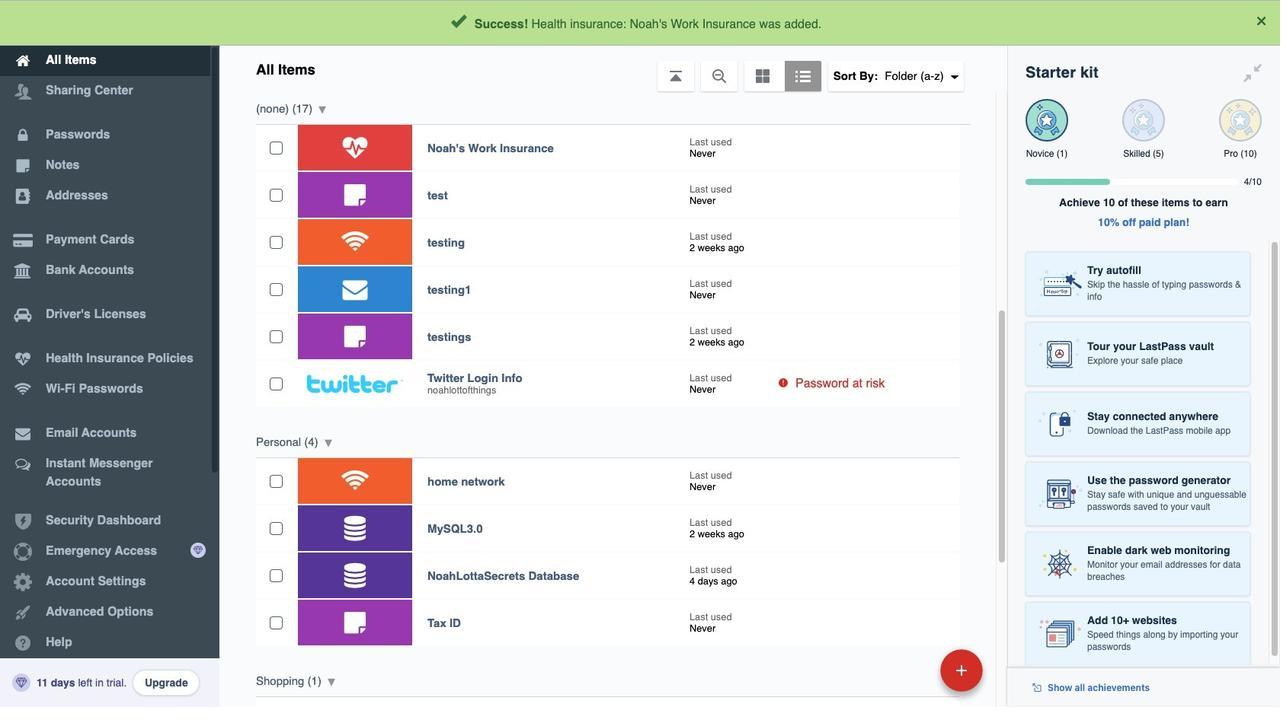 Task type: locate. For each thing, give the bounding box(es) containing it.
search my vault text field
[[361, 6, 970, 40]]

new item navigation
[[836, 645, 992, 708]]

new item element
[[836, 649, 988, 693]]

alert
[[0, 0, 1280, 46]]



Task type: vqa. For each thing, say whether or not it's contained in the screenshot.
Main navigation navigation
yes



Task type: describe. For each thing, give the bounding box(es) containing it.
main navigation navigation
[[0, 0, 219, 708]]

Search search field
[[361, 6, 970, 40]]

vault options navigation
[[219, 46, 1007, 91]]



